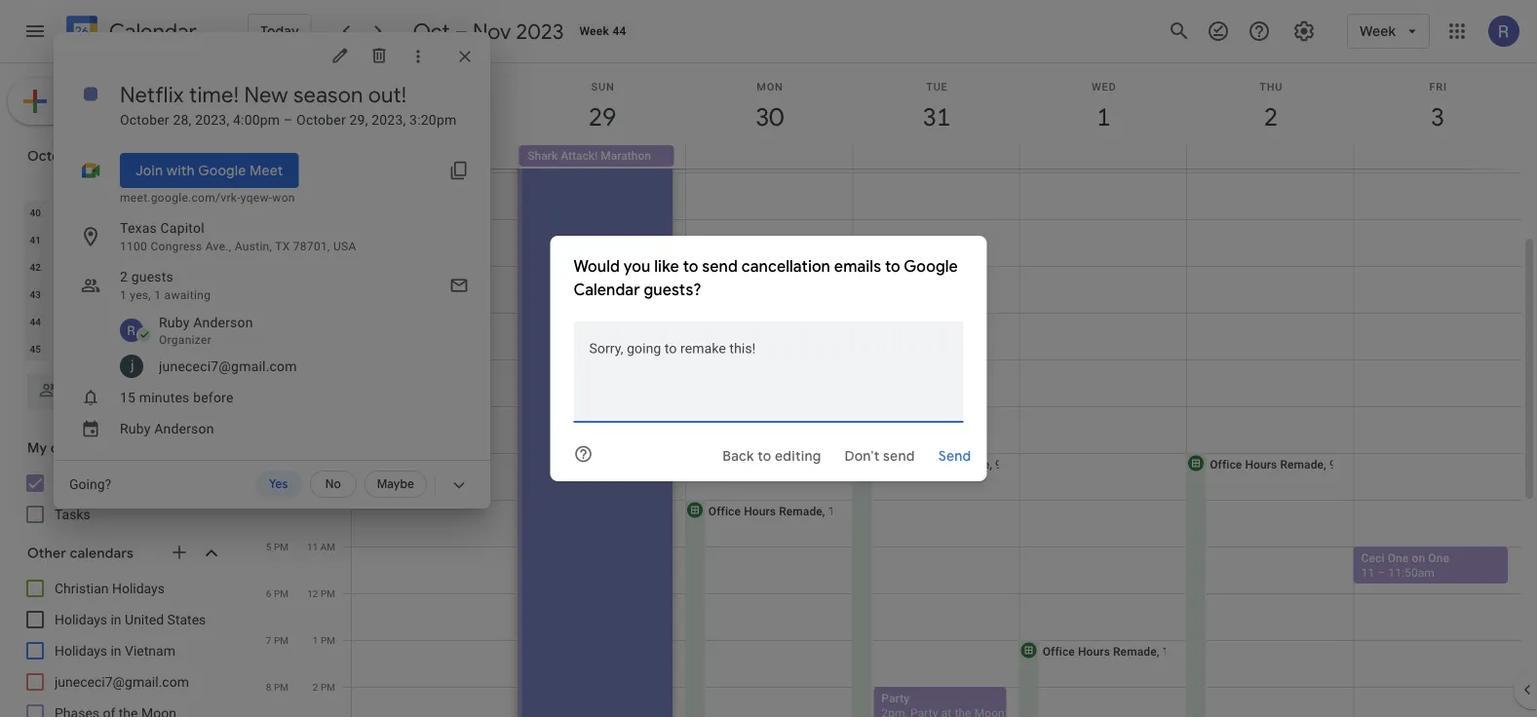 Task type: locate. For each thing, give the bounding box(es) containing it.
back to editing
[[722, 447, 821, 465]]

9 for 9 am
[[266, 167, 271, 178]]

1 vertical spatial 9
[[187, 343, 192, 355]]

tasks
[[55, 506, 90, 522]]

row containing 43
[[22, 281, 228, 308]]

calendar heading
[[105, 18, 197, 45]]

2 element
[[101, 201, 124, 224]]

1 horizontal spatial 44
[[613, 24, 626, 38]]

1 vertical spatial 8
[[161, 343, 167, 355]]

google right emails
[[904, 257, 958, 277]]

remade
[[946, 458, 990, 471], [1280, 458, 1324, 471], [779, 504, 822, 518], [1113, 645, 1157, 658]]

0 vertical spatial 12
[[184, 234, 195, 246]]

27
[[210, 289, 221, 300]]

43
[[30, 289, 41, 300]]

1 horizontal spatial 1 pm
[[313, 635, 335, 646]]

0 horizontal spatial 10 am
[[260, 213, 289, 225]]

junececi7@gmail.com down holidays in vietnam
[[55, 674, 189, 690]]

send
[[702, 257, 738, 277], [883, 447, 915, 465]]

– right oct
[[455, 18, 468, 45]]

column header
[[22, 172, 48, 199]]

november 6 element
[[101, 337, 124, 361]]

1 vertical spatial 2
[[187, 316, 192, 327]]

12 pm up junececi7@gmail.com tree item
[[260, 307, 289, 319]]

8 for 8 pm
[[266, 681, 271, 693]]

2 inside 2 guests 1 yes, 1 awaiting
[[120, 269, 128, 285]]

4
[[161, 207, 167, 218], [266, 494, 271, 506]]

44 right week
[[613, 24, 626, 38]]

1 horizontal spatial 2
[[187, 316, 192, 327]]

4 down yes
[[266, 494, 271, 506]]

1 pm down ruby anderson, attending, organizer tree item
[[266, 354, 289, 366]]

to right back
[[758, 447, 771, 465]]

1 horizontal spatial 11 am
[[307, 541, 335, 553]]

1 horizontal spatial 2023,
[[372, 112, 406, 128]]

1 vertical spatial 11 am
[[307, 541, 335, 553]]

0 horizontal spatial to
[[683, 257, 698, 277]]

2 vertical spatial –
[[1378, 566, 1385, 579]]

row
[[343, 32, 1522, 717], [22, 172, 228, 199], [22, 199, 228, 226], [22, 226, 228, 253], [22, 253, 228, 281], [22, 281, 228, 308], [22, 308, 228, 335], [22, 335, 228, 363]]

10 right the 9 element
[[133, 234, 144, 246]]

grid
[[250, 32, 1537, 717]]

1 vertical spatial calendars
[[70, 545, 134, 562]]

office
[[876, 458, 908, 471], [1210, 458, 1242, 471], [708, 504, 741, 518], [1043, 645, 1075, 658]]

am right 5 pm
[[320, 541, 335, 553]]

10 element
[[126, 228, 150, 251]]

0 horizontal spatial 4
[[161, 207, 167, 218]]

ruby down 15
[[120, 421, 151, 437]]

41
[[30, 234, 41, 246]]

0 horizontal spatial 44
[[30, 316, 41, 327]]

netflix time! new season out! heading
[[120, 81, 407, 108]]

5 for 5 am
[[313, 260, 318, 272]]

0 vertical spatial 4
[[161, 207, 167, 218]]

10 down yqew-
[[260, 213, 271, 225]]

october down "season"
[[296, 112, 346, 128]]

8 pm
[[266, 681, 289, 693]]

row group inside october 2023 grid
[[22, 199, 228, 363]]

1 right 31 cell
[[161, 316, 167, 327]]

2 in from the top
[[111, 643, 121, 659]]

11 inside ceci one on one 11 – 11:50am
[[1361, 566, 1375, 579]]

1 horizontal spatial 9
[[266, 167, 271, 178]]

holidays down the holidays in united states
[[55, 643, 107, 659]]

1 vertical spatial 7
[[266, 635, 271, 646]]

like
[[654, 257, 679, 277]]

3:20pm
[[409, 112, 457, 128]]

4 for 4 pm
[[266, 494, 271, 506]]

anderson up november 10 element
[[193, 314, 253, 330]]

14 element
[[49, 255, 73, 279]]

0 vertical spatial send
[[702, 257, 738, 277]]

back
[[722, 447, 754, 465]]

2 vertical spatial holidays
[[55, 643, 107, 659]]

states
[[167, 612, 206, 628]]

pm
[[274, 307, 289, 319], [274, 354, 289, 366], [274, 494, 289, 506], [274, 541, 289, 553], [274, 588, 289, 599], [321, 588, 335, 599], [274, 635, 289, 646], [321, 635, 335, 646], [274, 681, 289, 693], [321, 681, 335, 693]]

8 right november 7 element
[[161, 343, 167, 355]]

0 vertical spatial ruby
[[159, 314, 190, 330]]

1 pm up 2 pm
[[313, 635, 335, 646]]

row group
[[22, 199, 228, 363]]

2 inside grid
[[313, 681, 318, 693]]

1 vertical spatial 1 pm
[[313, 635, 335, 646]]

my calendars
[[27, 440, 114, 457]]

1 vertical spatial 44
[[30, 316, 41, 327]]

calendars up christian holidays
[[70, 545, 134, 562]]

4 for 4
[[161, 207, 167, 218]]

Add an optional message for cancellations text field
[[574, 337, 963, 407]]

holidays up united
[[112, 580, 165, 597]]

united
[[125, 612, 164, 628]]

cancellation
[[742, 257, 830, 277]]

12 right 3
[[260, 307, 271, 319]]

11 right 10 element
[[158, 234, 169, 246]]

9 for 9
[[187, 343, 192, 355]]

0 vertical spatial 2
[[120, 269, 128, 285]]

8 right the "7" element
[[84, 234, 89, 246]]

1 vertical spatial google
[[904, 257, 958, 277]]

2 vertical spatial 5
[[266, 541, 271, 553]]

10 right november 9 element
[[210, 343, 221, 355]]

1 vertical spatial –
[[284, 112, 293, 128]]

2 horizontal spatial ruby
[[159, 314, 190, 330]]

0 horizontal spatial 2023,
[[195, 112, 229, 128]]

0 horizontal spatial october
[[27, 147, 83, 165]]

row containing office hours remade
[[343, 32, 1522, 717]]

shark
[[528, 149, 558, 163]]

netflix
[[120, 81, 184, 108]]

1 vertical spatial holidays
[[55, 612, 107, 628]]

– down ceci
[[1378, 566, 1385, 579]]

9 right november 8 element
[[187, 343, 192, 355]]

1 pm
[[266, 354, 289, 366], [313, 635, 335, 646]]

0 vertical spatial 10 am
[[260, 213, 289, 225]]

google inside "join with google meet" link
[[198, 162, 246, 179]]

one right the on on the bottom of the page
[[1428, 551, 1449, 565]]

calendars for my calendars
[[51, 440, 114, 457]]

10
[[260, 213, 271, 225], [133, 234, 144, 246], [210, 343, 221, 355], [307, 494, 318, 506]]

44 left 28 element
[[30, 316, 41, 327]]

row group containing 40
[[22, 199, 228, 363]]

calendars up going?
[[51, 440, 114, 457]]

row containing 42
[[22, 253, 228, 281]]

2 for pm
[[313, 681, 318, 693]]

2023 up m
[[86, 147, 118, 165]]

0 horizontal spatial 1 pm
[[266, 354, 289, 366]]

20 element
[[204, 255, 227, 279]]

2 right the 8 pm
[[313, 681, 318, 693]]

8
[[84, 234, 89, 246], [161, 343, 167, 355], [266, 681, 271, 693]]

november 4 element
[[49, 337, 73, 361]]

19 element
[[178, 255, 201, 279]]

5 up capitol
[[187, 207, 192, 218]]

0 vertical spatial 12 pm
[[260, 307, 289, 319]]

won
[[272, 191, 295, 205]]

5 pm
[[266, 541, 289, 553]]

6 for 6
[[212, 207, 218, 218]]

november 3 element
[[204, 310, 227, 333]]

0 horizontal spatial one
[[1388, 551, 1409, 565]]

22 element
[[75, 283, 98, 306]]

1 vertical spatial 10 am
[[307, 494, 335, 506]]

office hours remade ,
[[876, 458, 995, 471], [1210, 458, 1329, 471], [708, 504, 828, 518], [1043, 645, 1162, 658]]

s
[[84, 179, 90, 191]]

13 element
[[204, 228, 227, 251]]

5 up 6 pm on the bottom left of the page
[[266, 541, 271, 553]]

0 horizontal spatial 7
[[135, 343, 141, 355]]

7 pm
[[266, 635, 289, 646]]

1 horizontal spatial google
[[904, 257, 958, 277]]

2 right the 16
[[120, 269, 128, 285]]

31 cell
[[125, 308, 151, 335]]

1 vertical spatial junececi7@gmail.com
[[55, 674, 189, 690]]

2 vertical spatial ruby
[[55, 475, 85, 491]]

my calendars list
[[4, 468, 242, 530]]

0 horizontal spatial ruby
[[55, 475, 85, 491]]

2023,
[[195, 112, 229, 128], [372, 112, 406, 128]]

on
[[1412, 551, 1425, 565]]

0 vertical spatial calendar
[[109, 18, 197, 45]]

1 horizontal spatial 6
[[266, 588, 271, 599]]

7 up the 8 pm
[[266, 635, 271, 646]]

1 vertical spatial send
[[883, 447, 915, 465]]

anderson down my calendars dropdown button
[[88, 475, 146, 491]]

22
[[81, 289, 92, 300]]

16
[[107, 261, 118, 273]]

1 horizontal spatial october
[[120, 112, 169, 128]]

netflix time! new season out! october 28, 2023, 4:00pm – october 29, 2023, 3:20pm
[[120, 81, 457, 128]]

44
[[613, 24, 626, 38], [30, 316, 41, 327]]

0 vertical spatial junececi7@gmail.com
[[159, 358, 297, 374]]

in left vietnam
[[111, 643, 121, 659]]

anderson
[[193, 314, 253, 330], [154, 421, 214, 437], [88, 475, 146, 491]]

send right don't
[[883, 447, 915, 465]]

6 inside row
[[212, 207, 218, 218]]

am down won
[[274, 213, 289, 225]]

back to editing button
[[715, 439, 829, 474]]

1 horizontal spatial send
[[883, 447, 915, 465]]

anderson inside ruby anderson organizer
[[193, 314, 253, 330]]

holidays for united
[[55, 612, 107, 628]]

11 am right 5 pm
[[307, 541, 335, 553]]

send
[[938, 447, 971, 465]]

11 element
[[152, 228, 176, 251]]

7 for 7 pm
[[266, 635, 271, 646]]

12 pm right 6 pm on the bottom left of the page
[[307, 588, 335, 599]]

24 element
[[126, 283, 150, 306]]

1 vertical spatial in
[[111, 643, 121, 659]]

0 vertical spatial calendars
[[51, 440, 114, 457]]

7 left november 8 element
[[135, 343, 141, 355]]

0 horizontal spatial 12
[[184, 234, 195, 246]]

1 vertical spatial 12
[[260, 307, 271, 319]]

0 vertical spatial –
[[455, 18, 468, 45]]

to inside button
[[758, 447, 771, 465]]

13
[[210, 234, 221, 246]]

to
[[683, 257, 698, 277], [885, 257, 900, 277], [758, 447, 771, 465]]

9 down the gmt+02
[[266, 167, 271, 178]]

november 2 element
[[178, 310, 201, 333]]

4 inside october 2023 grid
[[161, 207, 167, 218]]

1 horizontal spatial ruby
[[120, 421, 151, 437]]

organizer
[[159, 333, 211, 347]]

0 vertical spatial 6
[[212, 207, 218, 218]]

calendar down the would at the top left of the page
[[574, 280, 640, 300]]

yes,
[[130, 289, 151, 302]]

junececi7@gmail.com up the before
[[159, 358, 297, 374]]

november 8 element
[[152, 337, 176, 361]]

24
[[133, 289, 144, 300]]

7 element
[[49, 228, 73, 251]]

holidays in united states
[[55, 612, 206, 628]]

2023 right nov
[[516, 18, 564, 45]]

7
[[135, 343, 141, 355], [266, 635, 271, 646]]

44 inside row
[[30, 316, 41, 327]]

0 vertical spatial in
[[111, 612, 121, 628]]

11 down ceci
[[1361, 566, 1375, 579]]

0 vertical spatial 7
[[135, 343, 141, 355]]

23
[[107, 289, 118, 300]]

2 inside row
[[187, 316, 192, 327]]

5 down 78701,
[[313, 260, 318, 272]]

send inside button
[[883, 447, 915, 465]]

grid containing shark attack! marathon
[[250, 32, 1537, 717]]

in for united
[[111, 612, 121, 628]]

ruby up organizer
[[159, 314, 190, 330]]

hours
[[911, 458, 943, 471], [1245, 458, 1277, 471], [744, 504, 776, 518], [1078, 645, 1110, 658]]

september 30 element
[[49, 201, 73, 224]]

0 horizontal spatial 5
[[187, 207, 192, 218]]

12 right 11 element
[[184, 234, 195, 246]]

to right emails
[[885, 257, 900, 277]]

1 horizontal spatial to
[[758, 447, 771, 465]]

0 horizontal spatial 2
[[120, 269, 128, 285]]

one up '11:50am'
[[1388, 551, 1409, 565]]

1 horizontal spatial 4
[[266, 494, 271, 506]]

0 vertical spatial google
[[198, 162, 246, 179]]

6 for 6 pm
[[266, 588, 271, 599]]

4 down meet.google.com/vrk-
[[161, 207, 167, 218]]

5 am
[[313, 260, 335, 272]]

1 horizontal spatial –
[[455, 18, 468, 45]]

2
[[120, 269, 128, 285], [187, 316, 192, 327], [313, 681, 318, 693]]

0 vertical spatial 8
[[84, 234, 89, 246]]

7 inside november 7 element
[[135, 343, 141, 355]]

0 horizontal spatial 9
[[187, 343, 192, 355]]

guests tree
[[46, 310, 490, 382]]

ruby up tasks
[[55, 475, 85, 491]]

marathon
[[601, 149, 651, 163]]

0 vertical spatial 1 pm
[[266, 354, 289, 366]]

1 horizontal spatial one
[[1428, 551, 1449, 565]]

cell
[[352, 32, 519, 717], [519, 32, 686, 717], [684, 32, 853, 717], [851, 32, 1020, 717], [1018, 32, 1187, 717], [1185, 32, 1354, 717], [1353, 32, 1522, 717], [352, 145, 519, 169], [686, 145, 853, 169], [853, 145, 1020, 169], [1020, 145, 1187, 169], [1187, 145, 1354, 169], [1354, 145, 1521, 169]]

10 am down won
[[260, 213, 289, 225]]

2 horizontal spatial –
[[1378, 566, 1385, 579]]

6
[[212, 207, 218, 218], [266, 588, 271, 599]]

gmt-05
[[303, 151, 336, 163]]

holidays for vietnam
[[55, 643, 107, 659]]

october up saturday column header
[[27, 147, 83, 165]]

0 vertical spatial 9
[[266, 167, 271, 178]]

0 vertical spatial anderson
[[193, 314, 253, 330]]

ruby inside my calendars list
[[55, 475, 85, 491]]

2 horizontal spatial to
[[885, 257, 900, 277]]

None search field
[[0, 366, 242, 409]]

send right like
[[702, 257, 738, 277]]

yqew-
[[240, 191, 272, 205]]

minutes
[[139, 389, 190, 405]]

october down the netflix
[[120, 112, 169, 128]]

with
[[166, 162, 195, 179]]

0 horizontal spatial 11 am
[[260, 260, 289, 272]]

emails
[[834, 257, 881, 277]]

0 horizontal spatial 2023
[[86, 147, 118, 165]]

1 vertical spatial calendar
[[574, 280, 640, 300]]

google up meet.google.com/vrk-yqew-won
[[198, 162, 246, 179]]

6 down meet.google.com/vrk-yqew-won
[[212, 207, 218, 218]]

ruby anderson down my calendars dropdown button
[[55, 475, 146, 491]]

1 horizontal spatial t
[[187, 179, 192, 191]]

1 horizontal spatial calendar
[[574, 280, 640, 300]]

ruby anderson down "minutes"
[[120, 421, 214, 437]]

holidays in vietnam
[[55, 643, 175, 659]]

2 one from the left
[[1428, 551, 1449, 565]]

in left united
[[111, 612, 121, 628]]

to right like
[[683, 257, 698, 277]]

0 horizontal spatial google
[[198, 162, 246, 179]]

pm down yes
[[274, 494, 289, 506]]

new
[[244, 81, 288, 108]]

3
[[212, 316, 218, 327]]

1 horizontal spatial 7
[[266, 635, 271, 646]]

austin,
[[235, 240, 272, 253]]

maybe button
[[364, 471, 427, 498]]

0 horizontal spatial calendar
[[109, 18, 197, 45]]

pm up 6 pm on the bottom left of the page
[[274, 541, 289, 553]]

pm down ruby anderson, attending, organizer tree item
[[274, 354, 289, 366]]

2023
[[516, 18, 564, 45], [86, 147, 118, 165]]

8 down 7 pm
[[266, 681, 271, 693]]

2 horizontal spatial 12
[[307, 588, 318, 599]]

– right '4:00pm'
[[284, 112, 293, 128]]

calendar up the netflix
[[109, 18, 197, 45]]

holidays down christian
[[55, 612, 107, 628]]

today button
[[248, 14, 312, 49]]

google inside "would you like to send cancellation emails to google calendar guests?"
[[904, 257, 958, 277]]

1 horizontal spatial 5
[[266, 541, 271, 553]]

0 vertical spatial 5
[[187, 207, 192, 218]]

31 element
[[126, 310, 150, 333]]

0 vertical spatial 11 am
[[260, 260, 289, 272]]

20
[[210, 261, 221, 273]]

my
[[27, 440, 47, 457]]

anderson down 15 minutes before
[[154, 421, 214, 437]]

calendar inside "would you like to send cancellation emails to google calendar guests?"
[[574, 280, 640, 300]]

0 horizontal spatial 12 pm
[[260, 307, 289, 319]]

16 element
[[101, 255, 124, 279]]

11 am down tx
[[260, 260, 289, 272]]

6 pm
[[266, 588, 289, 599]]

9 inside row
[[187, 343, 192, 355]]

2 vertical spatial 2
[[313, 681, 318, 693]]

1 right 7 pm
[[313, 635, 318, 646]]

2023, down time!
[[195, 112, 229, 128]]

usa
[[333, 240, 356, 253]]

guests?
[[644, 280, 701, 300]]

am down no
[[320, 494, 335, 506]]

don't
[[845, 447, 880, 465]]

6 up 7 pm
[[266, 588, 271, 599]]

12 right 6 pm on the bottom left of the page
[[307, 588, 318, 599]]

1 horizontal spatial 8
[[161, 343, 167, 355]]

1 horizontal spatial 2023
[[516, 18, 564, 45]]

10 am down no
[[307, 494, 335, 506]]

2023, down out!
[[372, 112, 406, 128]]

5 inside row
[[187, 207, 192, 218]]

1 in from the top
[[111, 612, 121, 628]]

30
[[107, 316, 118, 327]]

1 vertical spatial ruby anderson
[[55, 475, 146, 491]]

october 2023
[[27, 147, 118, 165]]

1 vertical spatial 5
[[313, 260, 318, 272]]

1 vertical spatial ruby
[[120, 421, 151, 437]]

0 horizontal spatial 6
[[212, 207, 218, 218]]

30 element
[[101, 310, 124, 333]]

2 up organizer
[[187, 316, 192, 327]]



Task type: vqa. For each thing, say whether or not it's contained in the screenshot.
the tasks sidebar icon
no



Task type: describe. For each thing, give the bounding box(es) containing it.
junececi7@gmail.com inside other calendars list
[[55, 674, 189, 690]]

texas
[[120, 220, 157, 236]]

ruby anderson, attending, organizer tree item
[[93, 310, 490, 351]]

2 horizontal spatial october
[[296, 112, 346, 128]]

0 vertical spatial holidays
[[112, 580, 165, 597]]

don't send
[[845, 447, 915, 465]]

4 pm
[[266, 494, 289, 506]]

am down the gmt+02
[[274, 167, 289, 178]]

send inside "would you like to send cancellation emails to google calendar guests?"
[[702, 257, 738, 277]]

party button
[[874, 687, 1007, 717]]

would you like to send cancellation emails to google calendar guests? heading
[[574, 255, 963, 302]]

2 2023, from the left
[[372, 112, 406, 128]]

maybe
[[377, 477, 414, 492]]

saturday column header
[[48, 172, 74, 199]]

2 vertical spatial 12
[[307, 588, 318, 599]]

45
[[30, 343, 41, 355]]

10 right 4 pm
[[307, 494, 318, 506]]

other
[[27, 545, 66, 562]]

– inside netflix time! new season out! october 28, 2023, 4:00pm – october 29, 2023, 3:20pm
[[284, 112, 293, 128]]

1 right yes,
[[154, 289, 161, 302]]

no
[[325, 477, 341, 492]]

yes
[[269, 477, 288, 492]]

awaiting
[[164, 289, 211, 302]]

time!
[[189, 81, 239, 108]]

1100
[[120, 240, 147, 253]]

november 10 element
[[204, 337, 227, 361]]

19
[[184, 261, 195, 273]]

1 inside november 1 "element"
[[161, 316, 167, 327]]

christian
[[55, 580, 109, 597]]

0 vertical spatial 44
[[613, 24, 626, 38]]

join with google meet link
[[120, 153, 299, 188]]

1 vertical spatial 12 pm
[[307, 588, 335, 599]]

other calendars button
[[4, 538, 242, 569]]

party
[[881, 692, 910, 705]]

pm left 2 pm
[[274, 681, 289, 693]]

2 for guests
[[120, 269, 128, 285]]

pm right the 8 pm
[[321, 681, 335, 693]]

junececi7@gmail.com tree item
[[93, 351, 490, 382]]

anderson inside my calendars list
[[88, 475, 146, 491]]

27 cell
[[202, 281, 228, 308]]

21 element
[[49, 283, 73, 306]]

2 pm
[[313, 681, 335, 693]]

other calendars list
[[4, 573, 242, 717]]

you
[[624, 257, 650, 277]]

1 horizontal spatial 10 am
[[307, 494, 335, 506]]

column header inside october 2023 grid
[[22, 172, 48, 199]]

am down tx
[[274, 260, 289, 272]]

1 vertical spatial anderson
[[154, 421, 214, 437]]

15 minutes before
[[120, 389, 233, 405]]

going?
[[69, 476, 111, 492]]

oct – nov 2023
[[413, 18, 564, 45]]

shark attack! marathon button
[[519, 145, 674, 167]]

8 for november 8 element
[[161, 343, 167, 355]]

row containing 44
[[22, 308, 228, 335]]

christian holidays
[[55, 580, 165, 597]]

calendar element
[[62, 12, 197, 55]]

would
[[574, 257, 620, 277]]

cell containing ceci one on one
[[1353, 32, 1522, 717]]

27, today element
[[204, 283, 227, 306]]

pm up the 8 pm
[[274, 635, 289, 646]]

october 2023 grid
[[19, 172, 228, 363]]

0 vertical spatial 2023
[[516, 18, 564, 45]]

28,
[[173, 112, 192, 128]]

m
[[108, 179, 117, 191]]

0 vertical spatial ruby anderson
[[120, 421, 214, 437]]

1 one from the left
[[1388, 551, 1409, 565]]

18
[[158, 261, 169, 273]]

1 horizontal spatial 12
[[260, 307, 271, 319]]

ruby anderson organizer
[[159, 314, 253, 347]]

5 for 5
[[187, 207, 192, 218]]

1 2023, from the left
[[195, 112, 229, 128]]

gmt+02
[[251, 151, 289, 163]]

no button
[[310, 471, 357, 498]]

november 1 element
[[152, 310, 176, 333]]

gmt-
[[303, 151, 325, 163]]

2 guests 1 yes, 1 awaiting
[[120, 269, 211, 302]]

congress
[[151, 240, 202, 253]]

tx
[[275, 240, 290, 253]]

1 vertical spatial 2023
[[86, 147, 118, 165]]

ruby inside ruby anderson organizer
[[159, 314, 190, 330]]

1 down ruby anderson, attending, organizer tree item
[[266, 354, 271, 366]]

5 for 5 pm
[[266, 541, 271, 553]]

yes button
[[255, 471, 302, 498]]

1 t from the left
[[135, 179, 141, 191]]

pm up junececi7@gmail.com tree item
[[274, 307, 289, 319]]

– inside ceci one on one 11 – 11:50am
[[1378, 566, 1385, 579]]

78701,
[[293, 240, 330, 253]]

shark attack! marathon
[[528, 149, 651, 163]]

am down 78701,
[[320, 260, 335, 272]]

17
[[133, 261, 144, 273]]

23 element
[[101, 283, 124, 306]]

12 element
[[178, 228, 201, 251]]

f
[[213, 179, 218, 191]]

25
[[158, 289, 169, 300]]

editing
[[775, 447, 821, 465]]

would you like to send cancellation emails to google calendar guests? dialog
[[550, 236, 987, 481]]

send button
[[930, 439, 979, 474]]

calendar inside calendar "element"
[[109, 18, 197, 45]]

11 right 5 pm
[[307, 541, 318, 553]]

guests
[[131, 269, 173, 285]]

in for vietnam
[[111, 643, 121, 659]]

11:50am
[[1388, 566, 1435, 579]]

delete event image
[[369, 46, 389, 65]]

sunday column header
[[74, 172, 100, 199]]

9 element
[[101, 228, 124, 251]]

15 element
[[75, 255, 98, 279]]

november 9 element
[[178, 337, 201, 361]]

season
[[293, 81, 363, 108]]

week 44
[[579, 24, 626, 38]]

meet
[[249, 162, 283, 179]]

week
[[579, 24, 609, 38]]

attack!
[[561, 149, 598, 163]]

3 element
[[126, 201, 150, 224]]

7 for 7
[[135, 343, 141, 355]]

calendars for other calendars
[[70, 545, 134, 562]]

26 element
[[178, 283, 201, 306]]

25 element
[[152, 283, 176, 306]]

26
[[184, 289, 195, 300]]

don't send button
[[837, 439, 923, 474]]

1 right 23
[[120, 289, 127, 302]]

today
[[260, 22, 299, 40]]

pm right 6 pm on the bottom left of the page
[[321, 588, 335, 599]]

row containing 41
[[22, 226, 228, 253]]

11 inside 11 element
[[158, 234, 169, 246]]

other calendars
[[27, 545, 134, 562]]

2 t from the left
[[187, 179, 192, 191]]

4:00pm
[[233, 112, 280, 128]]

would you like to send cancellation emails to google calendar guests?
[[574, 257, 958, 300]]

05
[[325, 151, 336, 163]]

before
[[193, 389, 233, 405]]

november 7 element
[[126, 337, 150, 361]]

capitol
[[160, 220, 204, 236]]

40
[[30, 207, 41, 218]]

row containing 45
[[22, 335, 228, 363]]

31
[[133, 316, 144, 327]]

w
[[160, 179, 168, 191]]

row containing s
[[22, 172, 228, 199]]

texas capitol 1100 congress ave., austin, tx 78701, usa
[[120, 220, 356, 253]]

main drawer image
[[23, 19, 47, 43]]

junececi7@gmail.com inside junececi7@gmail.com tree item
[[159, 358, 297, 374]]

pm up 2 pm
[[321, 635, 335, 646]]

my calendars button
[[4, 433, 242, 464]]

17 element
[[126, 255, 150, 279]]

ceci
[[1361, 551, 1385, 565]]

12 inside row
[[184, 234, 195, 246]]

row containing 40
[[22, 199, 228, 226]]

28 element
[[49, 310, 73, 333]]

pm up 7 pm
[[274, 588, 289, 599]]

ave.,
[[205, 240, 231, 253]]

18 element
[[152, 255, 176, 279]]

ruby anderson inside my calendars list
[[55, 475, 146, 491]]

11 down austin,
[[260, 260, 271, 272]]

nov
[[473, 18, 511, 45]]

vietnam
[[125, 643, 175, 659]]



